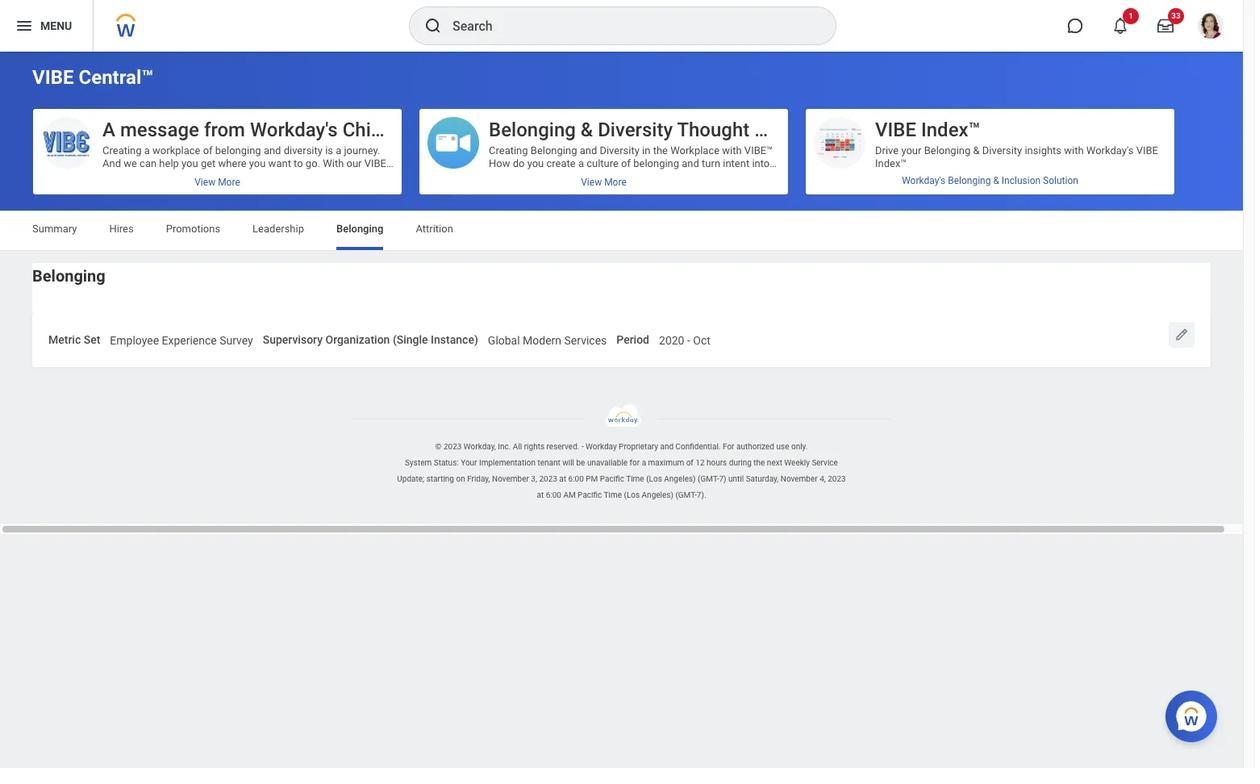 Task type: vqa. For each thing, say whether or not it's contained in the screenshot.
the rightmost the your
yes



Task type: locate. For each thing, give the bounding box(es) containing it.
pacific down pm
[[578, 491, 602, 499]]

learn up 'both'
[[609, 351, 636, 363]]

1 horizontal spatial workday's
[[902, 175, 946, 186]]

at up taking
[[524, 325, 534, 337]]

solutions
[[507, 196, 550, 208]]

learn how companies, leaders, and organizations each play a role in building equality. join the webinar with workday leaders and discover ways to assess your intentions against outcomes and drive real change.
[[489, 248, 780, 298]]

menu
[[40, 19, 72, 32]]

thought
[[678, 119, 750, 141]]

your right drive
[[902, 144, 922, 157]]

a down proprietary at bottom
[[642, 458, 647, 467]]

tab list
[[16, 211, 1228, 250]]

1 horizontal spatial a
[[642, 458, 647, 467]]

0 horizontal spatial at
[[524, 325, 534, 337]]

drive
[[559, 286, 581, 298]]

2 horizontal spatial the
[[754, 458, 765, 467]]

webinar,
[[609, 170, 647, 182]]

november down implementation
[[492, 474, 529, 483]]

experience
[[162, 334, 217, 347]]

1 horizontal spatial the
[[653, 144, 668, 157]]

1 vertical spatial workday's
[[1087, 144, 1134, 157]]

outcomes
[[489, 286, 536, 298]]

a up in
[[579, 157, 584, 169]]

diversity
[[393, 119, 468, 141], [598, 119, 673, 141], [600, 144, 640, 157], [983, 144, 1023, 157], [1123, 183, 1163, 195]]

at down 3,
[[537, 491, 544, 499]]

2 horizontal spatial at
[[560, 474, 567, 483]]

justify image
[[15, 16, 34, 36]]

0 horizontal spatial a
[[579, 157, 584, 169]]

1 vertical spatial change.
[[604, 286, 641, 298]]

workday inside © 2023 workday, inc. all rights reserved. - workday proprietary and confidential. for authorized use only. system status: your implementation tenant will be unavailable for a maximum of 12 hours during the next weekly service update; starting on friday, november 3, 2023 at 6:00 pm pacific time (los angeles) (gmt-7) until saturday, november 4, 2023 at 6:00 am pacific time (los angeles) (gmt-7).
[[586, 442, 617, 451]]

leadership inside tab list
[[253, 223, 304, 235]]

1 horizontal spatial your
[[902, 144, 922, 157]]

solution
[[1044, 175, 1079, 186]]

implementation
[[479, 458, 536, 467]]

you right 'do'
[[528, 157, 544, 169]]

show
[[722, 183, 747, 195]]

1 vertical spatial (gmt-
[[676, 491, 697, 499]]

0 vertical spatial create
[[547, 157, 576, 169]]

2 horizontal spatial a
[[768, 248, 774, 260]]

learn inside learn how companies, leaders, and organizations each play a role in building equality. join the webinar with workday leaders and discover ways to assess your intentions against outcomes and drive real change.
[[489, 248, 515, 260]]

your
[[461, 458, 477, 467]]

your inside drive your belonging & diversity insights with workday's vibe index™
[[902, 144, 922, 157]]

metric set
[[48, 333, 100, 346]]

vibe central™
[[32, 66, 154, 89]]

1 horizontal spatial with
[[723, 144, 742, 157]]

& left inclusion in the right of the page
[[994, 175, 1000, 186]]

0 vertical spatial learn
[[489, 248, 515, 260]]

0 horizontal spatial time
[[604, 491, 622, 499]]

how right show
[[750, 183, 769, 195]]

1 horizontal spatial change.
[[647, 196, 684, 208]]

valuing
[[489, 183, 522, 195]]

in up the systemic
[[533, 351, 541, 363]]

change. down assess
[[604, 286, 641, 298]]

learn
[[489, 248, 515, 260], [609, 351, 636, 363]]

0 horizontal spatial the
[[624, 261, 638, 273]]

workday's right 'insights'
[[1087, 144, 1134, 157]]

systemic
[[521, 364, 563, 376]]

a inside 'creating belonging and diversity in the workplace with vibe™ how do you create a culture of belonging and turn intent into impactful actions? in this webinar, we share our strategies for valuing inclusion, belonging, and equity for all and show how our solutions can help you enable change. watch webinar'
[[579, 157, 584, 169]]

0 vertical spatial your
[[902, 144, 922, 157]]

workday's up efforts
[[902, 175, 946, 186]]

a right play
[[768, 248, 774, 260]]

index™ down drive
[[876, 157, 908, 169]]

0 horizontal spatial of
[[622, 157, 631, 169]]

in inside learn how companies, leaders, and organizations each play a role in building equality. join the webinar with workday leaders and discover ways to assess your intentions against outcomes and drive real change.
[[509, 261, 518, 273]]

0 vertical spatial (gmt-
[[698, 474, 720, 483]]

0 vertical spatial 6:00
[[569, 474, 584, 483]]

change. inside 'creating belonging and diversity in the workplace with vibe™ how do you create a culture of belonging and turn intent into impactful actions? in this webinar, we share our strategies for valuing inclusion, belonging, and equity for all and show how our solutions can help you enable change. watch webinar'
[[647, 196, 684, 208]]

workday up against on the top right of the page
[[703, 261, 743, 273]]

2 vertical spatial a
[[642, 458, 647, 467]]

our down justice
[[634, 338, 649, 350]]

1 horizontal spatial learn
[[609, 351, 636, 363]]

0 horizontal spatial (gmt-
[[676, 491, 697, 499]]

1 vertical spatial -
[[582, 442, 584, 451]]

november down weekly
[[781, 474, 818, 483]]

(gmt- up 7).
[[698, 474, 720, 483]]

2020 - Oct text field
[[659, 324, 711, 352]]

webinar
[[521, 209, 559, 221]]

1 horizontal spatial november
[[781, 474, 818, 483]]

november
[[492, 474, 529, 483], [781, 474, 818, 483]]

the up belonging
[[653, 144, 668, 157]]

ways
[[551, 273, 575, 286]]

1 horizontal spatial leadership
[[755, 119, 851, 141]]

0 horizontal spatial create
[[489, 364, 518, 376]]

2023 right 3,
[[539, 474, 558, 483]]

hours
[[707, 458, 727, 467]]

our up all
[[694, 170, 710, 182]]

unavailable
[[587, 458, 628, 467]]

in inside 'creating belonging and diversity in the workplace with vibe™ how do you create a culture of belonging and turn intent into impactful actions? in this webinar, we share our strategies for valuing inclusion, belonging, and equity for all and show how our solutions can help you enable change. watch webinar'
[[643, 144, 651, 157]]

both
[[602, 364, 623, 376]]

instance)
[[431, 333, 478, 346]]

create inside 'creating belonging and diversity in the workplace with vibe™ how do you create a culture of belonging and turn intent into impactful actions? in this webinar, we share our strategies for valuing inclusion, belonging, and equity for all and show how our solutions can help you enable change. watch webinar'
[[547, 157, 576, 169]]

0 vertical spatial angeles)
[[664, 474, 696, 483]]

externally.
[[720, 364, 767, 376]]

12
[[696, 458, 705, 467]]

organization
[[326, 333, 390, 346]]

all
[[689, 183, 699, 195]]

(gmt-
[[698, 474, 720, 483], [676, 491, 697, 499]]

to inside learn how companies, leaders, and organizations each play a role in building equality. join the webinar with workday leaders and discover ways to assess your intentions against outcomes and drive real change.
[[578, 273, 587, 286]]

workday inside learn how companies, leaders, and organizations each play a role in building equality. join the webinar with workday leaders and discover ways to assess your intentions against outcomes and drive real change.
[[703, 261, 743, 273]]

footer containing © 2023 workday, inc. all rights reserved. - workday proprietary and confidential. for authorized use only. system status: your implementation tenant will be unavailable for a maximum of 12 hours during the next weekly service update; starting on friday, november 3, 2023 at 6:00 pm pacific time (los angeles) (gmt-7) until saturday, november 4, 2023 at 6:00 am pacific time (los angeles) (gmt-7).
[[0, 404, 1244, 503]]

the left next
[[754, 458, 765, 467]]

measure relative performance to focus belonging & diversity efforts
[[876, 183, 1163, 208]]

for down share
[[673, 183, 686, 195]]

1 horizontal spatial time
[[626, 474, 645, 483]]

change. down the equity on the top of the page
[[647, 196, 684, 208]]

to left focus
[[1022, 183, 1031, 195]]

drive your belonging & diversity insights with workday's vibe index™
[[876, 144, 1159, 169]]

0 vertical spatial how
[[750, 183, 769, 195]]

1 vertical spatial create
[[489, 364, 518, 376]]

with inside drive your belonging & diversity insights with workday's vibe index™
[[1065, 144, 1084, 157]]

1 horizontal spatial -
[[688, 334, 691, 347]]

until
[[729, 474, 744, 483]]

for inside © 2023 workday, inc. all rights reserved. - workday proprietary and confidential. for authorized use only. system status: your implementation tenant will be unavailable for a maximum of 12 hours during the next weekly service update; starting on friday, november 3, 2023 at 6:00 pm pacific time (los angeles) (gmt-7) until saturday, november 4, 2023 at 6:00 am pacific time (los angeles) (gmt-7).
[[630, 458, 640, 467]]

at down will
[[560, 474, 567, 483]]

and inside © 2023 workday, inc. all rights reserved. - workday proprietary and confidential. for authorized use only. system status: your implementation tenant will be unavailable for a maximum of 12 hours during the next weekly service update; starting on friday, november 3, 2023 at 6:00 pm pacific time (los angeles) (gmt-7) until saturday, november 4, 2023 at 6:00 am pacific time (los angeles) (gmt-7).
[[661, 442, 674, 451]]

1 vertical spatial at
[[560, 474, 567, 483]]

0 horizontal spatial workday's
[[250, 119, 338, 141]]

0 vertical spatial (los
[[647, 474, 662, 483]]

search image
[[424, 16, 443, 36]]

your down webinar on the right of the page
[[625, 273, 645, 286]]

1 vertical spatial your
[[625, 273, 645, 286]]

1 vertical spatial a
[[768, 248, 774, 260]]

(gmt- down 12
[[676, 491, 697, 499]]

index™ up relative
[[922, 119, 981, 141]]

& right 'solution'
[[1114, 183, 1120, 195]]

central™
[[79, 66, 154, 89]]

0 horizontal spatial you
[[528, 157, 544, 169]]

angeles)
[[664, 474, 696, 483], [642, 491, 674, 499]]

actions?
[[536, 170, 575, 182]]

create
[[547, 157, 576, 169], [489, 364, 518, 376]]

1 vertical spatial how
[[518, 248, 538, 260]]

1 vertical spatial angeles)
[[642, 491, 674, 499]]

oct
[[694, 334, 711, 347]]

pm
[[586, 474, 598, 483]]

learn up role
[[489, 248, 515, 260]]

supervisory organization (single instance) element
[[488, 324, 607, 353]]

&
[[581, 119, 593, 141], [974, 144, 980, 157], [994, 175, 1000, 186], [1114, 183, 1120, 195]]

1 vertical spatial leadership
[[253, 223, 304, 235]]

for inside uniting at workday for social justice we're taking action to examine our practices and accelerate progress in our company. learn how we're working together to create systemic change both within workday and externally.
[[579, 325, 592, 337]]

(los down unavailable
[[624, 491, 640, 499]]

2023 right 4, on the bottom right of page
[[828, 474, 846, 483]]

a message from workday's chief diversity officer carin taylor button
[[33, 109, 639, 195]]

- left oct
[[688, 334, 691, 347]]

in right role
[[509, 261, 518, 273]]

the right "join"
[[624, 261, 638, 273]]

of left 12
[[687, 458, 694, 467]]

0 vertical spatial index™
[[922, 119, 981, 141]]

2 vertical spatial at
[[537, 491, 544, 499]]

2 vertical spatial vibe
[[1137, 144, 1159, 157]]

a
[[103, 119, 115, 141]]

at inside uniting at workday for social justice we're taking action to examine our practices and accelerate progress in our company. learn how we're working together to create systemic change both within workday and externally.
[[524, 325, 534, 337]]

equality.
[[560, 261, 598, 273]]

the inside learn how companies, leaders, and organizations each play a role in building equality. join the webinar with workday leaders and discover ways to assess your intentions against outcomes and drive real change.
[[624, 261, 638, 273]]

edit image
[[1174, 327, 1191, 343]]

services
[[565, 334, 607, 347]]

1 vertical spatial index™
[[876, 157, 908, 169]]

of inside 'creating belonging and diversity in the workplace with vibe™ how do you create a culture of belonging and turn intent into impactful actions? in this webinar, we share our strategies for valuing inclusion, belonging, and equity for all and show how our solutions can help you enable change. watch webinar'
[[622, 157, 631, 169]]

discover
[[509, 273, 549, 286]]

justice
[[626, 325, 660, 337]]

you
[[528, 157, 544, 169], [594, 196, 611, 208]]

0 horizontal spatial learn
[[489, 248, 515, 260]]

2 vertical spatial workday's
[[902, 175, 946, 186]]

uniting at workday for social justice we're taking action to examine our practices and accelerate progress in our company. learn how we're working together to create systemic change both within workday and externally.
[[489, 325, 778, 376]]

0 horizontal spatial vibe
[[32, 66, 74, 89]]

1 vertical spatial learn
[[609, 351, 636, 363]]

and up enable
[[622, 183, 639, 195]]

measure
[[876, 183, 916, 195]]

0 vertical spatial a
[[579, 157, 584, 169]]

the
[[653, 144, 668, 157], [624, 261, 638, 273], [754, 458, 765, 467]]

organizations
[[655, 248, 719, 260]]

use
[[777, 442, 790, 451]]

workday assistant region
[[1166, 684, 1224, 743]]

how up building
[[518, 248, 538, 260]]

together
[[727, 351, 766, 363]]

2 november from the left
[[781, 474, 818, 483]]

0 horizontal spatial your
[[625, 273, 645, 286]]

how
[[750, 183, 769, 195], [518, 248, 538, 260], [638, 351, 658, 363]]

belonging inside drive your belonging & diversity insights with workday's vibe index™
[[925, 144, 971, 157]]

1 vertical spatial you
[[594, 196, 611, 208]]

2 vertical spatial the
[[754, 458, 765, 467]]

1 vertical spatial time
[[604, 491, 622, 499]]

1 vertical spatial 6:00
[[546, 491, 562, 499]]

0 horizontal spatial in
[[509, 261, 518, 273]]

time
[[626, 474, 645, 483], [604, 491, 622, 499]]

0 vertical spatial you
[[528, 157, 544, 169]]

2 horizontal spatial how
[[750, 183, 769, 195]]

0 vertical spatial vibe
[[32, 66, 74, 89]]

belonging inside 'creating belonging and diversity in the workplace with vibe™ how do you create a culture of belonging and turn intent into impactful actions? in this webinar, we share our strategies for valuing inclusion, belonging, and equity for all and show how our solutions can help you enable change. watch webinar'
[[531, 144, 577, 157]]

1 vertical spatial vibe
[[876, 119, 917, 141]]

& up workday's belonging & inclusion solution
[[974, 144, 980, 157]]

2 horizontal spatial workday's
[[1087, 144, 1134, 157]]

0 vertical spatial at
[[524, 325, 534, 337]]

create inside uniting at workday for social justice we're taking action to examine our practices and accelerate progress in our company. learn how we're working together to create systemic change both within workday and externally.
[[489, 364, 518, 376]]

1 vertical spatial of
[[687, 458, 694, 467]]

learn inside uniting at workday for social justice we're taking action to examine our practices and accelerate progress in our company. learn how we're working together to create systemic change both within workday and externally.
[[609, 351, 636, 363]]

0 horizontal spatial leadership
[[253, 223, 304, 235]]

1 horizontal spatial in
[[533, 351, 541, 363]]

footer
[[0, 404, 1244, 503]]

workplace
[[671, 144, 720, 157]]

tenant
[[538, 458, 561, 467]]

0 vertical spatial workday's
[[250, 119, 338, 141]]

0 horizontal spatial index™
[[876, 157, 908, 169]]

inc.
[[498, 442, 511, 451]]

(single
[[393, 333, 428, 346]]

6:00 left 'am'
[[546, 491, 562, 499]]

attrition
[[416, 223, 453, 235]]

(los down maximum
[[647, 474, 662, 483]]

your
[[902, 144, 922, 157], [625, 273, 645, 286]]

index™ inside drive your belonging & diversity insights with workday's vibe index™
[[876, 157, 908, 169]]

strategies
[[712, 170, 759, 182]]

and up maximum
[[661, 442, 674, 451]]

building
[[520, 261, 557, 273]]

Employee Experience Survey text field
[[110, 324, 253, 352]]

0 vertical spatial change.
[[647, 196, 684, 208]]

& inside measure relative performance to focus belonging & diversity efforts
[[1114, 183, 1120, 195]]

creating
[[489, 144, 528, 157]]

you down belonging,
[[594, 196, 611, 208]]

1 horizontal spatial how
[[638, 351, 658, 363]]

create down progress
[[489, 364, 518, 376]]

to
[[1022, 183, 1031, 195], [578, 273, 587, 286], [580, 338, 589, 350], [768, 351, 778, 363]]

2023 right "©"
[[444, 442, 462, 451]]

1 horizontal spatial of
[[687, 458, 694, 467]]

2023
[[444, 442, 462, 451], [539, 474, 558, 483], [828, 474, 846, 483]]

to down equality.
[[578, 273, 587, 286]]

in up belonging
[[643, 144, 651, 157]]

2 horizontal spatial with
[[1065, 144, 1084, 157]]

and up the culture
[[580, 144, 597, 157]]

intentions
[[648, 273, 694, 286]]

6:00 left pm
[[569, 474, 584, 483]]

1 horizontal spatial 6:00
[[569, 474, 584, 483]]

0 vertical spatial -
[[688, 334, 691, 347]]

2 vertical spatial in
[[533, 351, 541, 363]]

with right 'insights'
[[1065, 144, 1084, 157]]

vibe for vibe index™
[[876, 119, 917, 141]]

belonging inside tab list
[[337, 223, 384, 235]]

0 vertical spatial the
[[653, 144, 668, 157]]

notifications large image
[[1113, 18, 1129, 34]]

with up the intent
[[723, 144, 742, 157]]

officer
[[473, 119, 532, 141]]

workday's belonging & inclusion solution link
[[806, 169, 1175, 193]]

0 horizontal spatial (los
[[624, 491, 640, 499]]

workday up unavailable
[[586, 442, 617, 451]]

0 horizontal spatial 6:00
[[546, 491, 562, 499]]

how up within
[[638, 351, 658, 363]]

1 vertical spatial in
[[509, 261, 518, 273]]

workday's belonging & inclusion solution
[[902, 175, 1079, 186]]

1 horizontal spatial index™
[[922, 119, 981, 141]]

for left the social
[[579, 325, 592, 337]]

index™
[[922, 119, 981, 141], [876, 157, 908, 169]]

efforts
[[876, 196, 908, 208]]

maximum
[[649, 458, 685, 467]]

1 horizontal spatial create
[[547, 157, 576, 169]]

1 horizontal spatial at
[[537, 491, 544, 499]]

1 horizontal spatial (gmt-
[[698, 474, 720, 483]]

2 horizontal spatial vibe
[[1137, 144, 1159, 157]]

profile logan mcneil image
[[1199, 13, 1224, 42]]

of up webinar,
[[622, 157, 631, 169]]

0 vertical spatial in
[[643, 144, 651, 157]]

0 vertical spatial of
[[622, 157, 631, 169]]

authorized
[[737, 442, 775, 451]]

2 vertical spatial how
[[638, 351, 658, 363]]

how inside learn how companies, leaders, and organizations each play a role in building equality. join the webinar with workday leaders and discover ways to assess your intentions against outcomes and drive real change.
[[518, 248, 538, 260]]

- inside © 2023 workday, inc. all rights reserved. - workday proprietary and confidential. for authorized use only. system status: your implementation tenant will be unavailable for a maximum of 12 hours during the next weekly service update; starting on friday, november 3, 2023 at 6:00 pm pacific time (los angeles) (gmt-7) until saturday, november 4, 2023 at 6:00 am pacific time (los angeles) (gmt-7).
[[582, 442, 584, 451]]

for down proprietary at bottom
[[630, 458, 640, 467]]

workday,
[[464, 442, 496, 451]]

33 button
[[1149, 8, 1185, 44]]

& up the culture
[[581, 119, 593, 141]]

main content
[[0, 52, 1244, 378]]

2 horizontal spatial in
[[643, 144, 651, 157]]

0 horizontal spatial change.
[[604, 286, 641, 298]]

and down role
[[489, 273, 507, 286]]

main content containing vibe central™
[[0, 52, 1244, 378]]

and
[[580, 144, 597, 157], [682, 157, 700, 169], [622, 183, 639, 195], [702, 183, 719, 195], [635, 248, 653, 260], [489, 273, 507, 286], [539, 286, 556, 298], [697, 338, 715, 350], [700, 364, 717, 376], [661, 442, 674, 451]]

pacific down unavailable
[[600, 474, 625, 483]]

create up 'actions?' on the left of the page
[[547, 157, 576, 169]]

1 horizontal spatial vibe
[[876, 119, 917, 141]]

vibe for vibe central™
[[32, 66, 74, 89]]

- up be at left bottom
[[582, 442, 584, 451]]

1 vertical spatial the
[[624, 261, 638, 273]]

with down organizations
[[681, 261, 700, 273]]

workday's right from
[[250, 119, 338, 141]]



Task type: describe. For each thing, give the bounding box(es) containing it.
workday's inside button
[[250, 119, 338, 141]]

tab list containing summary
[[16, 211, 1228, 250]]

of inside © 2023 workday, inc. all rights reserved. - workday proprietary and confidential. for authorized use only. system status: your implementation tenant will be unavailable for a maximum of 12 hours during the next weekly service update; starting on friday, november 3, 2023 at 6:00 pm pacific time (los angeles) (gmt-7) until saturday, november 4, 2023 at 6:00 am pacific time (los angeles) (gmt-7).
[[687, 458, 694, 467]]

modern
[[523, 334, 562, 347]]

inbox large image
[[1158, 18, 1174, 34]]

our up the systemic
[[544, 351, 559, 363]]

against
[[697, 273, 731, 286]]

1 horizontal spatial (los
[[647, 474, 662, 483]]

reserved.
[[547, 442, 580, 451]]

rights
[[524, 442, 545, 451]]

33
[[1172, 11, 1181, 20]]

employee experience survey
[[110, 334, 253, 347]]

workday's inside drive your belonging & diversity insights with workday's vibe index™
[[1087, 144, 1134, 157]]

with inside 'creating belonging and diversity in the workplace with vibe™ how do you create a culture of belonging and turn intent into impactful actions? in this webinar, we share our strategies for valuing inclusion, belonging, and equity for all and show how our solutions can help you enable change. watch webinar'
[[723, 144, 742, 157]]

0 vertical spatial pacific
[[600, 474, 625, 483]]

summary
[[32, 223, 77, 235]]

and down ways
[[539, 286, 556, 298]]

& inside drive your belonging & diversity insights with workday's vibe index™
[[974, 144, 980, 157]]

metric set element
[[110, 324, 253, 353]]

and up working
[[697, 338, 715, 350]]

change. inside learn how companies, leaders, and organizations each play a role in building equality. join the webinar with workday leaders and discover ways to assess your intentions against outcomes and drive real change.
[[604, 286, 641, 298]]

notifications element
[[1207, 32, 1220, 45]]

the inside © 2023 workday, inc. all rights reserved. - workday proprietary and confidential. for authorized use only. system status: your implementation tenant will be unavailable for a maximum of 12 hours during the next weekly service update; starting on friday, november 3, 2023 at 6:00 pm pacific time (los angeles) (gmt-7) until saturday, november 4, 2023 at 6:00 am pacific time (los angeles) (gmt-7).
[[754, 458, 765, 467]]

each
[[721, 248, 744, 260]]

your inside learn how companies, leaders, and organizations each play a role in building equality. join the webinar with workday leaders and discover ways to assess your intentions against outcomes and drive real change.
[[625, 273, 645, 286]]

webinar
[[641, 261, 678, 273]]

and down workplace
[[682, 157, 700, 169]]

belonging & diversity thought leadership
[[489, 119, 851, 141]]

diversity inside 'creating belonging and diversity in the workplace with vibe™ how do you create a culture of belonging and turn intent into impactful actions? in this webinar, we share our strategies for valuing inclusion, belonging, and equity for all and show how our solutions can help you enable change. watch webinar'
[[600, 144, 640, 157]]

7).
[[697, 491, 707, 499]]

period
[[617, 333, 650, 346]]

we're
[[661, 351, 685, 363]]

friday,
[[467, 474, 490, 483]]

companies,
[[540, 248, 594, 260]]

turn
[[702, 157, 721, 169]]

for down into
[[761, 170, 774, 182]]

- inside text field
[[688, 334, 691, 347]]

© 2023 workday, inc. all rights reserved. - workday proprietary and confidential. for authorized use only. system status: your implementation tenant will be unavailable for a maximum of 12 hours during the next weekly service update; starting on friday, november 3, 2023 at 6:00 pm pacific time (los angeles) (gmt-7) until saturday, november 4, 2023 at 6:00 am pacific time (los angeles) (gmt-7).
[[397, 442, 846, 499]]

to inside measure relative performance to focus belonging & diversity efforts
[[1022, 183, 1031, 195]]

in
[[578, 170, 586, 182]]

taylor
[[587, 119, 639, 141]]

2 horizontal spatial 2023
[[828, 474, 846, 483]]

diversity inside measure relative performance to focus belonging & diversity efforts
[[1123, 183, 1163, 195]]

drive
[[876, 144, 899, 157]]

examine
[[592, 338, 631, 350]]

a message from workday's chief diversity officer carin taylor
[[103, 119, 639, 141]]

workday up action
[[536, 325, 577, 337]]

system
[[405, 458, 432, 467]]

for
[[723, 442, 735, 451]]

diversity inside drive your belonging & diversity insights with workday's vibe index™
[[983, 144, 1023, 157]]

and down working
[[700, 364, 717, 376]]

0 vertical spatial leadership
[[755, 119, 851, 141]]

0 horizontal spatial 2023
[[444, 442, 462, 451]]

Global Modern Services text field
[[488, 324, 607, 352]]

update;
[[397, 474, 425, 483]]

focus
[[1034, 183, 1062, 195]]

2020
[[659, 334, 685, 347]]

2020 - oct
[[659, 334, 711, 347]]

how inside uniting at workday for social justice we're taking action to examine our practices and accelerate progress in our company. learn how we're working together to create systemic change both within workday and externally.
[[638, 351, 658, 363]]

performance
[[958, 183, 1019, 195]]

can
[[552, 196, 570, 208]]

to right "together" on the right
[[768, 351, 778, 363]]

intent
[[723, 157, 750, 169]]

how inside 'creating belonging and diversity in the workplace with vibe™ how do you create a culture of belonging and turn intent into impactful actions? in this webinar, we share our strategies for valuing inclusion, belonging, and equity for all and show how our solutions can help you enable change. watch webinar'
[[750, 183, 769, 195]]

workday down we're
[[657, 364, 697, 376]]

©
[[436, 442, 442, 451]]

in inside uniting at workday for social justice we're taking action to examine our practices and accelerate progress in our company. learn how we're working together to create systemic change both within workday and externally.
[[533, 351, 541, 363]]

real
[[584, 286, 601, 298]]

vibe™
[[745, 144, 773, 157]]

supervisory
[[263, 333, 323, 346]]

with inside learn how companies, leaders, and organizations each play a role in building equality. join the webinar with workday leaders and discover ways to assess your intentions against outcomes and drive real change.
[[681, 261, 700, 273]]

uniting
[[489, 325, 522, 337]]

and up webinar on the right of the page
[[635, 248, 653, 260]]

our up watch
[[489, 196, 504, 208]]

4,
[[820, 474, 826, 483]]

enable
[[614, 196, 645, 208]]

a inside © 2023 workday, inc. all rights reserved. - workday proprietary and confidential. for authorized use only. system status: your implementation tenant will be unavailable for a maximum of 12 hours during the next weekly service update; starting on friday, november 3, 2023 at 6:00 pm pacific time (los angeles) (gmt-7) until saturday, november 4, 2023 at 6:00 am pacific time (los angeles) (gmt-7).
[[642, 458, 647, 467]]

service
[[812, 458, 839, 467]]

Search Workday  search field
[[453, 8, 803, 44]]

impactful
[[489, 170, 533, 182]]

and right all
[[702, 183, 719, 195]]

to up company.
[[580, 338, 589, 350]]

1 vertical spatial pacific
[[578, 491, 602, 499]]

belonging inside measure relative performance to focus belonging & diversity efforts
[[1064, 183, 1111, 195]]

proprietary
[[619, 442, 659, 451]]

culture
[[587, 157, 619, 169]]

1
[[1129, 11, 1134, 20]]

inclusion,
[[525, 183, 569, 195]]

period element
[[659, 324, 711, 353]]

all
[[513, 442, 522, 451]]

belonging,
[[572, 183, 619, 195]]

a inside learn how companies, leaders, and organizations each play a role in building equality. join the webinar with workday leaders and discover ways to assess your intentions against outcomes and drive real change.
[[768, 248, 774, 260]]

practices
[[652, 338, 695, 350]]

1 horizontal spatial you
[[594, 196, 611, 208]]

1 vertical spatial (los
[[624, 491, 640, 499]]

carin
[[537, 119, 582, 141]]

the inside 'creating belonging and diversity in the workplace with vibe™ how do you create a culture of belonging and turn intent into impactful actions? in this webinar, we share our strategies for valuing inclusion, belonging, and equity for all and show how our solutions can help you enable change. watch webinar'
[[653, 144, 668, 157]]

menu banner
[[0, 0, 1244, 52]]

during
[[729, 458, 752, 467]]

status:
[[434, 458, 459, 467]]

be
[[577, 458, 586, 467]]

assess
[[590, 273, 622, 286]]

insights
[[1025, 144, 1062, 157]]

share
[[666, 170, 692, 182]]

help
[[572, 196, 592, 208]]

progress
[[489, 351, 530, 363]]

starting
[[427, 474, 454, 483]]

weekly
[[785, 458, 810, 467]]

am
[[564, 491, 576, 499]]

into
[[753, 157, 770, 169]]

leaders,
[[596, 248, 633, 260]]

leaders
[[746, 261, 780, 273]]

global
[[488, 334, 520, 347]]

will
[[563, 458, 575, 467]]

belonging
[[634, 157, 680, 169]]

0 vertical spatial time
[[626, 474, 645, 483]]

diversity inside button
[[393, 119, 468, 141]]

vibe inside drive your belonging & diversity insights with workday's vibe index™
[[1137, 144, 1159, 157]]

next
[[767, 458, 783, 467]]

working
[[687, 351, 724, 363]]

company.
[[562, 351, 607, 363]]

social
[[595, 325, 624, 337]]

1 horizontal spatial 2023
[[539, 474, 558, 483]]

change
[[566, 364, 600, 376]]

1 november from the left
[[492, 474, 529, 483]]



